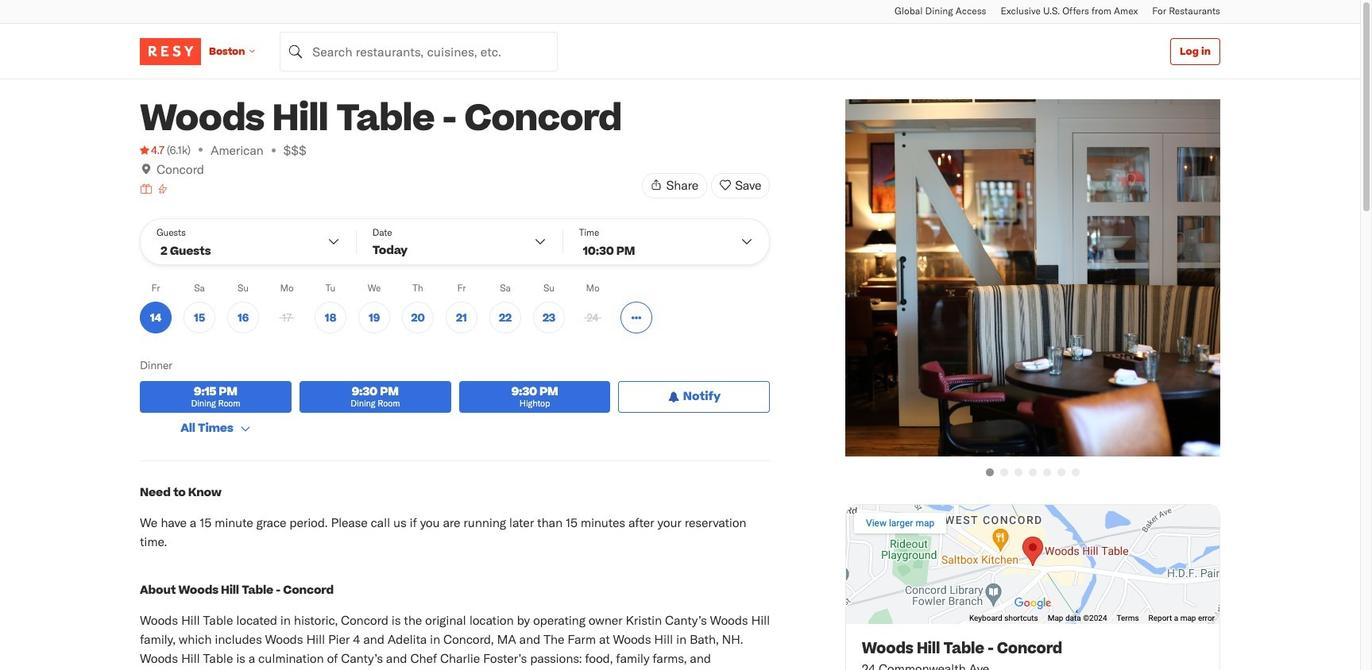 Task type: locate. For each thing, give the bounding box(es) containing it.
None field
[[280, 31, 558, 71]]

4.7 out of 5 stars image
[[140, 142, 164, 158]]



Task type: vqa. For each thing, say whether or not it's contained in the screenshot.
4.8 out of 5 stars image
no



Task type: describe. For each thing, give the bounding box(es) containing it.
Search restaurants, cuisines, etc. text field
[[280, 31, 558, 71]]



